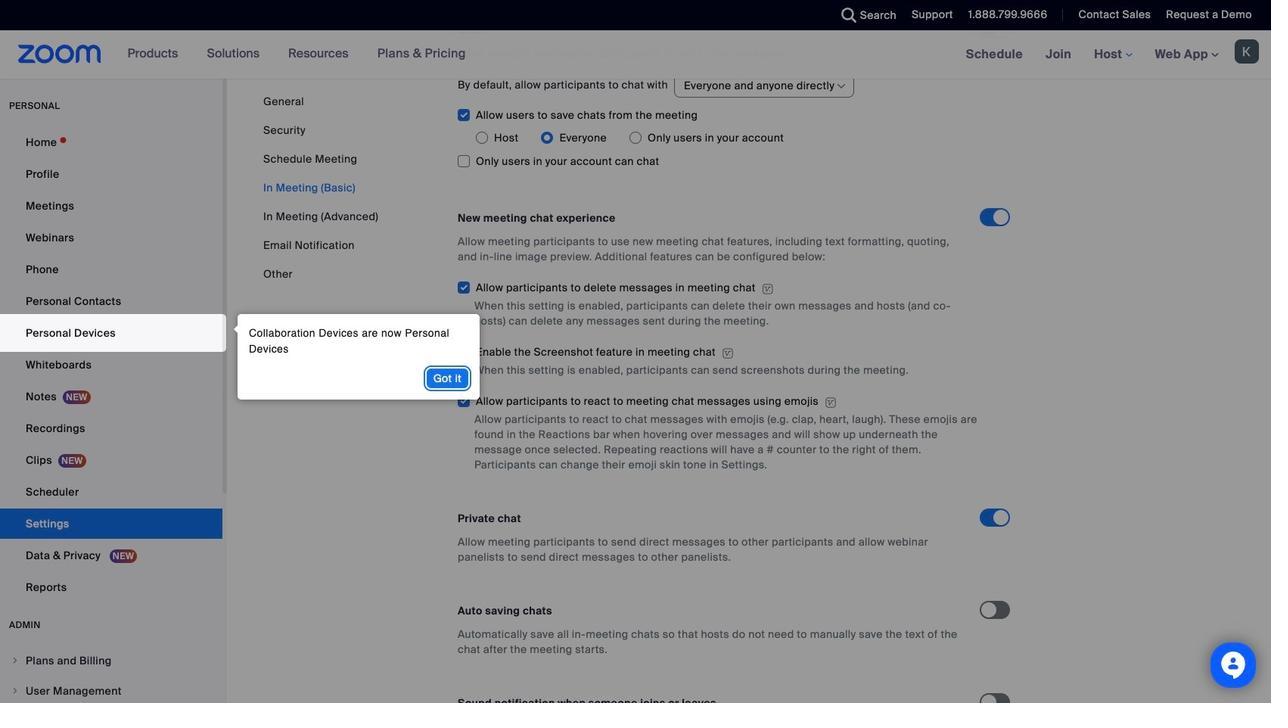 Task type: locate. For each thing, give the bounding box(es) containing it.
product information navigation
[[116, 30, 478, 79]]

dialog
[[230, 314, 480, 400]]

banner
[[0, 30, 1272, 79]]

meetings navigation
[[955, 30, 1272, 79]]

menu bar
[[263, 94, 379, 282]]



Task type: vqa. For each thing, say whether or not it's contained in the screenshot.
banner
yes



Task type: describe. For each thing, give the bounding box(es) containing it.
chat with bot image
[[1221, 652, 1248, 683]]



